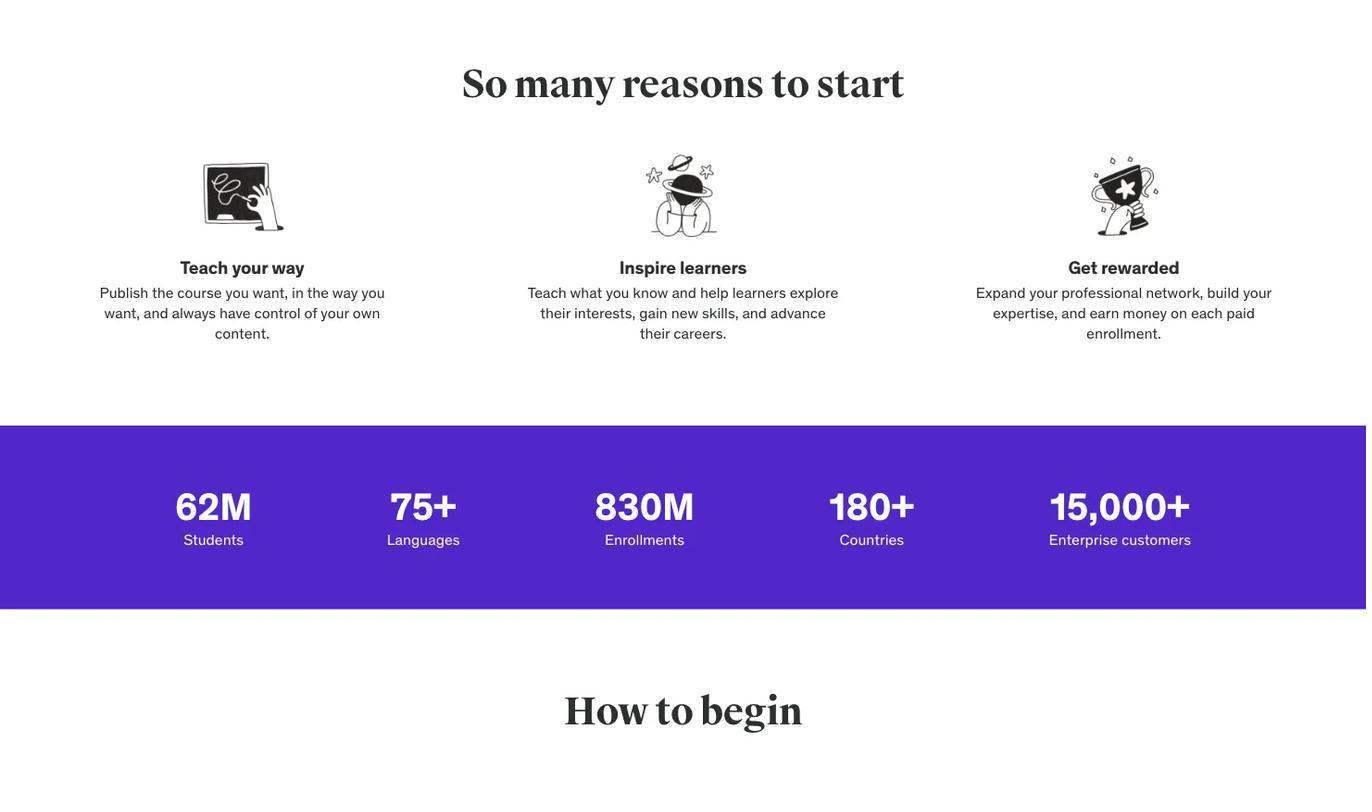 Task type: vqa. For each thing, say whether or not it's contained in the screenshot.
the
yes



Task type: describe. For each thing, give the bounding box(es) containing it.
75+
[[390, 484, 456, 531]]

180+
[[829, 484, 914, 531]]

enrollments
[[605, 530, 684, 549]]

teach inside teach your way publish the course you want, in the way you want, and always have control of your own content.
[[180, 257, 228, 279]]

62m
[[175, 484, 252, 531]]

interests,
[[574, 303, 636, 322]]

content.
[[215, 324, 269, 343]]

explore
[[790, 283, 838, 302]]

1 the from the left
[[152, 283, 174, 302]]

enterprise
[[1049, 530, 1118, 549]]

countries
[[840, 530, 904, 549]]

of
[[304, 303, 317, 322]]

begin
[[700, 688, 802, 737]]

1 horizontal spatial to
[[771, 60, 809, 108]]

paid
[[1226, 303, 1255, 322]]

control
[[254, 303, 301, 322]]

830m
[[595, 484, 695, 531]]

and up new
[[672, 283, 697, 302]]

own
[[353, 303, 380, 322]]

62m students
[[175, 484, 252, 549]]

1 vertical spatial want,
[[104, 303, 140, 322]]

830m enrollments
[[595, 484, 695, 549]]

180+ countries
[[829, 484, 914, 549]]

careers.
[[674, 324, 726, 343]]

0 horizontal spatial their
[[540, 303, 570, 322]]

money
[[1123, 303, 1167, 322]]

expand
[[976, 283, 1026, 302]]

on
[[1171, 303, 1187, 322]]

each
[[1191, 303, 1223, 322]]

get rewarded expand your professional network, build your expertise, and earn money on each paid enrollment.
[[976, 257, 1272, 343]]

what
[[570, 283, 602, 302]]

students
[[184, 530, 244, 549]]

0 vertical spatial learners
[[680, 257, 747, 279]]

network,
[[1146, 283, 1203, 302]]

1 vertical spatial learners
[[732, 283, 786, 302]]

0 vertical spatial want,
[[253, 283, 288, 302]]

rewarded
[[1101, 257, 1179, 279]]

new
[[671, 303, 698, 322]]

inspire
[[619, 257, 676, 279]]

1 you from the left
[[225, 283, 249, 302]]

and inside teach your way publish the course you want, in the way you want, and always have control of your own content.
[[144, 303, 168, 322]]

teach your way publish the course you want, in the way you want, and always have control of your own content.
[[99, 257, 385, 343]]

have
[[219, 303, 251, 322]]

advance
[[770, 303, 826, 322]]

your up the have
[[232, 257, 268, 279]]

reasons
[[622, 60, 764, 108]]



Task type: locate. For each thing, give the bounding box(es) containing it.
their down what at the left of page
[[540, 303, 570, 322]]

75+ languages
[[387, 484, 460, 549]]

teach left what at the left of page
[[528, 283, 566, 302]]

to right how
[[655, 688, 693, 737]]

you
[[225, 283, 249, 302], [361, 283, 385, 302], [606, 283, 629, 302]]

learners up 'skills,'
[[732, 283, 786, 302]]

0 horizontal spatial way
[[271, 257, 304, 279]]

want,
[[253, 283, 288, 302], [104, 303, 140, 322]]

15,000+
[[1050, 484, 1190, 531]]

expertise,
[[993, 303, 1058, 322]]

tab list
[[326, 778, 548, 792]]

0 horizontal spatial want,
[[104, 303, 140, 322]]

always
[[172, 303, 216, 322]]

the left course
[[152, 283, 174, 302]]

teach up course
[[180, 257, 228, 279]]

help
[[700, 283, 729, 302]]

and right 'skills,'
[[742, 303, 767, 322]]

to
[[771, 60, 809, 108], [655, 688, 693, 737]]

1 vertical spatial teach
[[528, 283, 566, 302]]

inspire learners teach what you know and help learners explore their interests, gain new skills, and advance their careers.
[[528, 257, 838, 343]]

0 horizontal spatial you
[[225, 283, 249, 302]]

2 you from the left
[[361, 283, 385, 302]]

learners
[[680, 257, 747, 279], [732, 283, 786, 302]]

their down the gain
[[640, 324, 670, 343]]

0 vertical spatial way
[[271, 257, 304, 279]]

languages
[[387, 530, 460, 549]]

your up expertise,
[[1029, 283, 1058, 302]]

1 horizontal spatial you
[[361, 283, 385, 302]]

2 horizontal spatial you
[[606, 283, 629, 302]]

2 the from the left
[[307, 283, 329, 302]]

want, down publish
[[104, 303, 140, 322]]

gain
[[639, 303, 668, 322]]

earn
[[1090, 303, 1119, 322]]

you inside the inspire learners teach what you know and help learners explore their interests, gain new skills, and advance their careers.
[[606, 283, 629, 302]]

to left the start
[[771, 60, 809, 108]]

15,000+ enterprise customers
[[1049, 484, 1191, 549]]

1 horizontal spatial teach
[[528, 283, 566, 302]]

how to begin
[[564, 688, 802, 737]]

the right in
[[307, 283, 329, 302]]

so
[[462, 60, 507, 108]]

the
[[152, 283, 174, 302], [307, 283, 329, 302]]

professional
[[1061, 283, 1142, 302]]

you up own
[[361, 283, 385, 302]]

their
[[540, 303, 570, 322], [640, 324, 670, 343]]

many
[[514, 60, 615, 108]]

get
[[1068, 257, 1097, 279]]

0 horizontal spatial to
[[655, 688, 693, 737]]

1 horizontal spatial the
[[307, 283, 329, 302]]

in
[[292, 283, 304, 302]]

1 horizontal spatial way
[[332, 283, 358, 302]]

way
[[271, 257, 304, 279], [332, 283, 358, 302]]

0 horizontal spatial teach
[[180, 257, 228, 279]]

teach inside the inspire learners teach what you know and help learners explore their interests, gain new skills, and advance their careers.
[[528, 283, 566, 302]]

skills,
[[702, 303, 739, 322]]

your
[[232, 257, 268, 279], [1029, 283, 1058, 302], [1243, 283, 1272, 302], [321, 303, 349, 322]]

build
[[1207, 283, 1239, 302]]

and
[[672, 283, 697, 302], [144, 303, 168, 322], [742, 303, 767, 322], [1061, 303, 1086, 322]]

0 horizontal spatial the
[[152, 283, 174, 302]]

1 vertical spatial way
[[332, 283, 358, 302]]

and left always
[[144, 303, 168, 322]]

and inside get rewarded expand your professional network, build your expertise, and earn money on each paid enrollment.
[[1061, 303, 1086, 322]]

your right of
[[321, 303, 349, 322]]

publish
[[99, 283, 149, 302]]

enrollment.
[[1086, 324, 1161, 343]]

3 you from the left
[[606, 283, 629, 302]]

start
[[816, 60, 904, 108]]

1 vertical spatial to
[[655, 688, 693, 737]]

so many reasons to start
[[462, 60, 904, 108]]

teach
[[180, 257, 228, 279], [528, 283, 566, 302]]

0 vertical spatial their
[[540, 303, 570, 322]]

0 vertical spatial to
[[771, 60, 809, 108]]

want, up control
[[253, 283, 288, 302]]

how
[[564, 688, 648, 737]]

and left earn
[[1061, 303, 1086, 322]]

way up own
[[332, 283, 358, 302]]

1 horizontal spatial their
[[640, 324, 670, 343]]

customers
[[1121, 530, 1191, 549]]

you up the 'interests,'
[[606, 283, 629, 302]]

you up the have
[[225, 283, 249, 302]]

your up paid
[[1243, 283, 1272, 302]]

1 vertical spatial their
[[640, 324, 670, 343]]

way up in
[[271, 257, 304, 279]]

0 vertical spatial teach
[[180, 257, 228, 279]]

know
[[633, 283, 668, 302]]

learners up help at the right of page
[[680, 257, 747, 279]]

1 horizontal spatial want,
[[253, 283, 288, 302]]

course
[[177, 283, 222, 302]]



